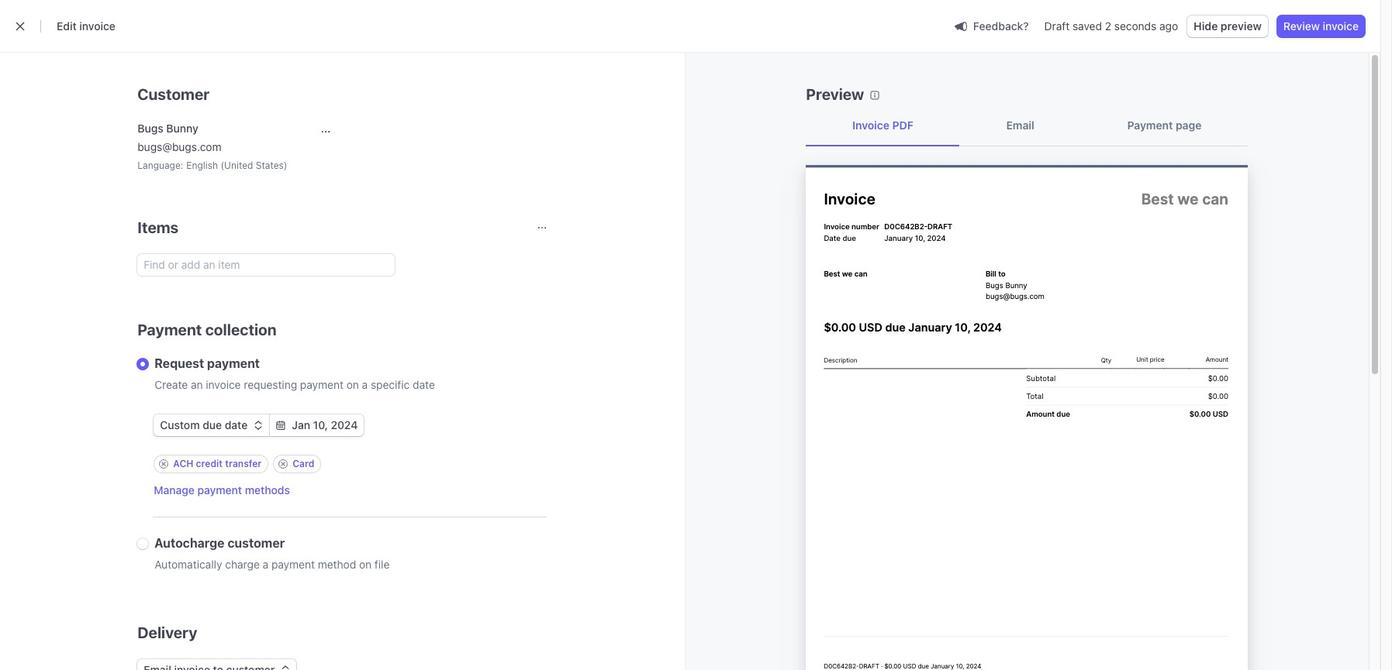 Task type: vqa. For each thing, say whether or not it's contained in the screenshot.
Core Navigation Links element
no



Task type: describe. For each thing, give the bounding box(es) containing it.
customer
[[227, 537, 285, 551]]

language:
[[137, 160, 183, 171]]

saved
[[1073, 19, 1102, 33]]

feedback?
[[973, 19, 1029, 32]]

seconds
[[1114, 19, 1157, 33]]

review invoice
[[1283, 19, 1359, 33]]

date inside the 'request payment create an invoice requesting payment on a specific date'
[[413, 378, 435, 392]]

create
[[155, 378, 188, 392]]

delivery
[[137, 624, 197, 642]]

jan
[[292, 419, 310, 432]]

email
[[1006, 119, 1034, 132]]

payment down collection in the left of the page
[[207, 357, 260, 371]]

english
[[186, 160, 218, 171]]

custom due date
[[160, 419, 248, 432]]

tab list containing invoice pdf
[[806, 105, 1248, 147]]

states)
[[256, 160, 287, 171]]

a inside autocharge customer automatically charge a payment method on file
[[263, 558, 268, 572]]

svg image inside jan 10, 2024 button
[[276, 421, 286, 430]]

invoice
[[852, 119, 889, 132]]

ach
[[173, 458, 193, 470]]

file
[[375, 558, 390, 572]]

pdf
[[892, 119, 913, 132]]

jan 10, 2024 button
[[270, 415, 364, 437]]

review
[[1283, 19, 1320, 33]]

2
[[1105, 19, 1111, 33]]

on for payment
[[346, 378, 359, 392]]

payment for payment page
[[1127, 119, 1173, 132]]

review invoice button
[[1277, 16, 1365, 37]]

autocharge customer automatically charge a payment method on file
[[155, 537, 390, 572]]

customer
[[137, 85, 210, 103]]

custom due date button
[[154, 415, 269, 437]]

1 vertical spatial svg image
[[281, 666, 290, 671]]

manage payment methods
[[154, 484, 290, 497]]

toolbar containing ach credit transfer
[[154, 455, 321, 474]]

method
[[318, 558, 356, 572]]

payment inside autocharge customer automatically charge a payment method on file
[[271, 558, 315, 572]]

draft saved 2 seconds ago
[[1044, 19, 1178, 33]]

autocharge
[[155, 537, 225, 551]]

invoice pdf
[[852, 119, 913, 132]]

remove ach credit transfer image
[[159, 460, 168, 469]]

card
[[293, 458, 314, 470]]

edit invoice
[[57, 19, 115, 33]]



Task type: locate. For each thing, give the bounding box(es) containing it.
manage
[[154, 484, 195, 497]]

draft
[[1044, 19, 1070, 33]]

0 vertical spatial date
[[413, 378, 435, 392]]

on inside autocharge customer automatically charge a payment method on file
[[359, 558, 372, 572]]

payment down customer
[[271, 558, 315, 572]]

bugs@bugs.com
[[137, 140, 221, 154]]

credit
[[196, 458, 223, 470]]

date right specific
[[413, 378, 435, 392]]

invoice right edit
[[79, 19, 115, 33]]

svg image inside custom due date popup button
[[254, 421, 263, 430]]

1 horizontal spatial invoice
[[206, 378, 241, 392]]

custom
[[160, 419, 200, 432]]

a left specific
[[362, 378, 368, 392]]

hide preview
[[1194, 19, 1262, 33]]

1 vertical spatial on
[[359, 558, 372, 572]]

2024
[[331, 419, 358, 432]]

a
[[362, 378, 368, 392], [263, 558, 268, 572]]

invoice for edit invoice
[[79, 19, 115, 33]]

0 vertical spatial svg image
[[276, 421, 286, 430]]

0 horizontal spatial a
[[263, 558, 268, 572]]

jan 10, 2024
[[292, 419, 358, 432]]

manage payment methods button
[[154, 483, 290, 499]]

requesting
[[244, 378, 297, 392]]

1 horizontal spatial svg image
[[321, 127, 331, 137]]

0 horizontal spatial on
[[346, 378, 359, 392]]

date
[[413, 378, 435, 392], [225, 419, 248, 432]]

0 horizontal spatial svg image
[[254, 421, 263, 430]]

a inside the 'request payment create an invoice requesting payment on a specific date'
[[362, 378, 368, 392]]

payment down the ach credit transfer
[[197, 484, 242, 497]]

bunny
[[166, 122, 198, 135]]

specific
[[371, 378, 410, 392]]

1 vertical spatial date
[[225, 419, 248, 432]]

invoice for review invoice
[[1323, 19, 1359, 33]]

payment inside button
[[197, 484, 242, 497]]

payment inside tab list
[[1127, 119, 1173, 132]]

(united
[[221, 160, 253, 171]]

invoice inside the 'request payment create an invoice requesting payment on a specific date'
[[206, 378, 241, 392]]

ago
[[1159, 19, 1178, 33]]

invoice
[[79, 19, 115, 33], [1323, 19, 1359, 33], [206, 378, 241, 392]]

on left file
[[359, 558, 372, 572]]

invoice right review
[[1323, 19, 1359, 33]]

on for customer
[[359, 558, 372, 572]]

an
[[191, 378, 203, 392]]

remove card image
[[279, 460, 288, 469]]

feedback? button
[[948, 15, 1035, 37]]

0 vertical spatial a
[[362, 378, 368, 392]]

due
[[203, 419, 222, 432]]

items
[[137, 219, 179, 237]]

1 horizontal spatial on
[[359, 558, 372, 572]]

1 horizontal spatial a
[[362, 378, 368, 392]]

preview
[[806, 85, 864, 103]]

hide preview button
[[1187, 16, 1268, 37]]

payment up 10,
[[300, 378, 344, 392]]

0 vertical spatial on
[[346, 378, 359, 392]]

payment up request
[[137, 321, 202, 339]]

0 horizontal spatial invoice
[[79, 19, 115, 33]]

payment
[[207, 357, 260, 371], [300, 378, 344, 392], [197, 484, 242, 497], [271, 558, 315, 572]]

charge
[[225, 558, 260, 572]]

ach credit transfer
[[173, 458, 262, 470]]

payment page
[[1127, 119, 1202, 132]]

1 vertical spatial svg image
[[254, 421, 263, 430]]

invoice right an
[[206, 378, 241, 392]]

invoice inside button
[[1323, 19, 1359, 33]]

bugs bunny bugs@bugs.com language: english (united states)
[[137, 122, 287, 171]]

collection
[[205, 321, 277, 339]]

0 horizontal spatial date
[[225, 419, 248, 432]]

1 horizontal spatial date
[[413, 378, 435, 392]]

Find or add an item text field
[[137, 254, 395, 276]]

hide
[[1194, 19, 1218, 33]]

payment for payment collection
[[137, 321, 202, 339]]

svg image
[[276, 421, 286, 430], [281, 666, 290, 671]]

a right charge
[[263, 558, 268, 572]]

automatically
[[155, 558, 222, 572]]

request payment create an invoice requesting payment on a specific date
[[155, 357, 435, 392]]

on inside the 'request payment create an invoice requesting payment on a specific date'
[[346, 378, 359, 392]]

date right due
[[225, 419, 248, 432]]

bugs
[[137, 122, 163, 135]]

toolbar
[[154, 455, 321, 474]]

0 vertical spatial payment
[[1127, 119, 1173, 132]]

page
[[1176, 119, 1202, 132]]

date inside custom due date popup button
[[225, 419, 248, 432]]

payment collection
[[137, 321, 277, 339]]

edit
[[57, 19, 77, 33]]

on left specific
[[346, 378, 359, 392]]

request
[[155, 357, 204, 371]]

0 vertical spatial svg image
[[321, 127, 331, 137]]

on
[[346, 378, 359, 392], [359, 558, 372, 572]]

transfer
[[225, 458, 262, 470]]

svg image
[[321, 127, 331, 137], [254, 421, 263, 430]]

1 vertical spatial payment
[[137, 321, 202, 339]]

2 horizontal spatial invoice
[[1323, 19, 1359, 33]]

1 horizontal spatial payment
[[1127, 119, 1173, 132]]

1 vertical spatial a
[[263, 558, 268, 572]]

tab list
[[806, 105, 1248, 147]]

0 horizontal spatial payment
[[137, 321, 202, 339]]

payment left page
[[1127, 119, 1173, 132]]

10,
[[313, 419, 328, 432]]

payment
[[1127, 119, 1173, 132], [137, 321, 202, 339]]

methods
[[245, 484, 290, 497]]

preview
[[1221, 19, 1262, 33]]



